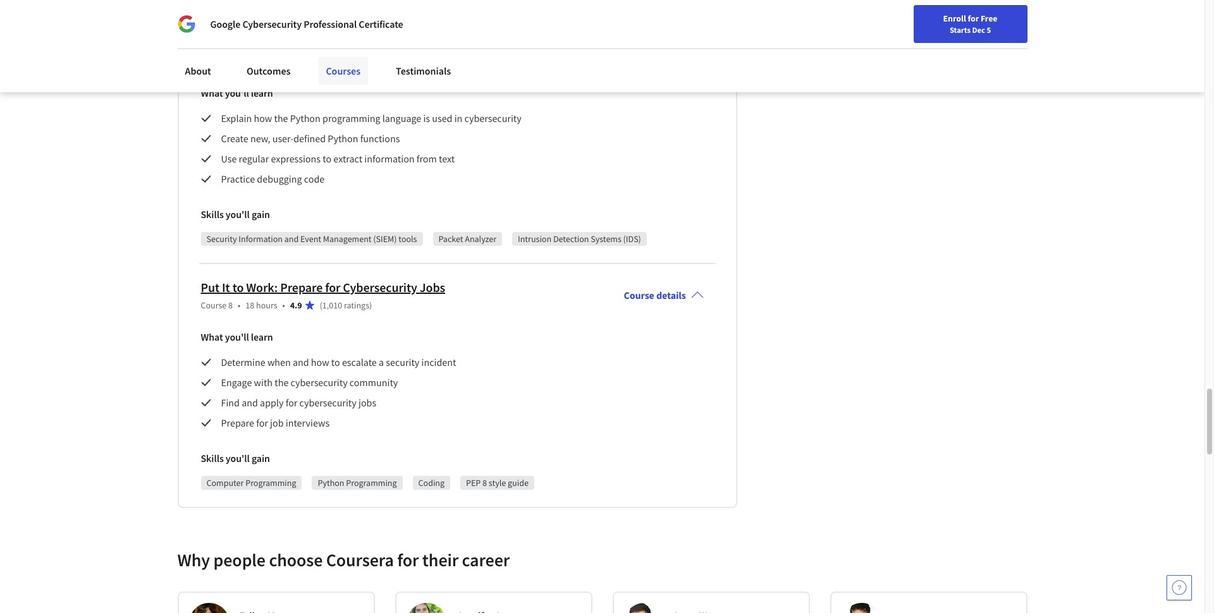 Task type: locate. For each thing, give the bounding box(es) containing it.
find for find and apply for cybersecurity jobs
[[221, 397, 240, 409]]

prepare left job
[[221, 417, 254, 429]]

management
[[323, 233, 372, 245]]

you'll up determine
[[225, 331, 249, 343]]

what you'll learn up determine
[[201, 331, 273, 343]]

1 programming from the left
[[245, 478, 296, 489]]

cybersecurity down determine when and how to escalate a security incident
[[291, 376, 348, 389]]

1 course details from the top
[[624, 45, 686, 58]]

learn up 'when'
[[251, 331, 273, 343]]

career
[[462, 549, 510, 572]]

why people choose coursera for their career
[[177, 549, 510, 572]]

) right 1,010 on the left of page
[[369, 300, 372, 311]]

how up the "engage with the cybersecurity community"
[[311, 356, 329, 369]]

to left extract
[[323, 153, 331, 165]]

1 ( from the top
[[320, 56, 322, 67]]

2 course details button from the top
[[614, 271, 714, 319]]

to right it
[[232, 280, 244, 295]]

skills
[[201, 208, 224, 221], [201, 452, 224, 465]]

2 vertical spatial cybersecurity
[[299, 397, 356, 409]]

( 769 ratings )
[[320, 56, 365, 67]]

the up user-
[[274, 112, 288, 125]]

cybersecurity
[[464, 112, 521, 125], [291, 376, 348, 389], [299, 397, 356, 409]]

1 skills you'll gain from the top
[[201, 208, 270, 221]]

None search field
[[180, 33, 484, 58]]

( for work:
[[320, 300, 322, 311]]

course details for put it to work: prepare for cybersecurity jobs
[[624, 289, 686, 302]]

1 vertical spatial (
[[320, 300, 322, 311]]

the down 'when'
[[275, 376, 289, 389]]

(
[[320, 56, 322, 67], [320, 300, 322, 311]]

enroll for free starts dec 5
[[943, 13, 997, 35]]

2 course details from the top
[[624, 289, 686, 302]]

community
[[350, 376, 398, 389]]

with down certificate on the top left
[[365, 36, 389, 51]]

( 1,010 ratings )
[[320, 300, 372, 311]]

1 vertical spatial cybersecurity
[[256, 36, 330, 51]]

what down about 'link'
[[201, 87, 223, 99]]

guide
[[508, 478, 529, 489]]

1 vertical spatial the
[[275, 376, 289, 389]]

0 vertical spatial (
[[320, 56, 322, 67]]

how up new,
[[254, 112, 272, 125]]

and for event
[[284, 233, 299, 245]]

1 vertical spatial what
[[201, 331, 223, 343]]

intrusion
[[518, 233, 551, 245]]

1 horizontal spatial how
[[311, 356, 329, 369]]

2 ( from the top
[[320, 300, 322, 311]]

course details button
[[614, 27, 714, 75], [614, 271, 714, 319]]

tools
[[399, 233, 417, 245]]

packet
[[439, 233, 463, 245]]

0 vertical spatial and
[[284, 233, 299, 245]]

the for python
[[274, 112, 288, 125]]

0 vertical spatial how
[[254, 112, 272, 125]]

0 vertical spatial gain
[[252, 208, 270, 221]]

hours right 18
[[256, 300, 277, 311]]

( down "put it to work: prepare for cybersecurity jobs" link
[[320, 300, 322, 311]]

) for prepare
[[369, 300, 372, 311]]

0 vertical spatial 8
[[228, 300, 233, 311]]

and
[[284, 233, 299, 245], [293, 356, 309, 369], [242, 397, 258, 409]]

(ids)
[[623, 233, 641, 245]]

1 details from the top
[[656, 45, 686, 58]]

find and apply for cybersecurity jobs
[[221, 397, 376, 409]]

1 horizontal spatial )
[[369, 300, 372, 311]]

find left your
[[817, 40, 833, 51]]

enroll
[[943, 13, 966, 24]]

user-
[[272, 132, 294, 145]]

8 for pep
[[483, 478, 487, 489]]

language
[[382, 112, 421, 125]]

1 learn from the top
[[251, 87, 273, 99]]

0 vertical spatial the
[[274, 112, 288, 125]]

use
[[221, 153, 237, 165]]

find your new career
[[817, 40, 896, 51]]

gain up information
[[252, 208, 270, 221]]

0 horizontal spatial )
[[363, 56, 365, 67]]

detection
[[553, 233, 589, 245]]

what you'll learn up explain
[[201, 87, 273, 99]]

defined
[[293, 132, 326, 145]]

0 vertical spatial to
[[323, 153, 331, 165]]

1 gain from the top
[[252, 208, 270, 221]]

skills you'll gain up computer
[[201, 452, 270, 465]]

computer programming
[[206, 478, 296, 489]]

8 right pep
[[483, 478, 487, 489]]

outcomes
[[247, 64, 290, 77]]

python
[[391, 36, 430, 51], [290, 112, 320, 125], [328, 132, 358, 145], [318, 478, 344, 489]]

1 vertical spatial course details
[[624, 289, 686, 302]]

2 gain from the top
[[252, 452, 270, 465]]

cybersecurity up ( 1,010 ratings )
[[343, 280, 417, 295]]

1 vertical spatial skills you'll gain
[[201, 452, 270, 465]]

course details button for automate cybersecurity tasks with python
[[614, 27, 714, 75]]

cybersecurity up 4.8
[[256, 36, 330, 51]]

what for put
[[201, 331, 223, 343]]

1 skills from the top
[[201, 208, 224, 221]]

free
[[981, 13, 997, 24]]

1,010
[[322, 300, 342, 311]]

systems
[[591, 233, 621, 245]]

0 vertical spatial details
[[656, 45, 686, 58]]

0 vertical spatial cybersecurity
[[242, 18, 302, 30]]

about
[[185, 64, 211, 77]]

you'll
[[225, 87, 249, 99], [226, 208, 250, 221], [225, 331, 249, 343], [226, 452, 250, 465]]

• left 4.9
[[282, 300, 285, 311]]

0 vertical spatial find
[[817, 40, 833, 51]]

1 vertical spatial with
[[254, 376, 273, 389]]

0 vertical spatial what you'll learn
[[201, 87, 273, 99]]

2 learn from the top
[[251, 331, 273, 343]]

ratings
[[337, 56, 363, 67], [344, 300, 369, 311]]

0 vertical spatial hours
[[256, 56, 277, 67]]

what up determine
[[201, 331, 223, 343]]

determine when and how to escalate a security incident
[[221, 356, 456, 369]]

ratings down tasks
[[337, 56, 363, 67]]

learn down outcomes "link"
[[251, 87, 273, 99]]

0 vertical spatial with
[[365, 36, 389, 51]]

8 down it
[[228, 300, 233, 311]]

1 vertical spatial skills
[[201, 452, 224, 465]]

2 programming from the left
[[346, 478, 397, 489]]

1 vertical spatial prepare
[[221, 417, 254, 429]]

1 vertical spatial details
[[656, 289, 686, 302]]

1 vertical spatial )
[[369, 300, 372, 311]]

course details for automate cybersecurity tasks with python
[[624, 45, 686, 58]]

skills up security
[[201, 208, 224, 221]]

testimonials
[[396, 64, 451, 77]]

learn
[[251, 87, 273, 99], [251, 331, 273, 343]]

2 skills from the top
[[201, 452, 224, 465]]

1 horizontal spatial 8
[[483, 478, 487, 489]]

0 vertical spatial what
[[201, 87, 223, 99]]

769
[[322, 56, 336, 67]]

2 skills you'll gain from the top
[[201, 452, 270, 465]]

1 vertical spatial what you'll learn
[[201, 331, 273, 343]]

• left 4.8
[[282, 56, 285, 67]]

you'll up explain
[[225, 87, 249, 99]]

0 horizontal spatial programming
[[245, 478, 296, 489]]

programming left coding
[[346, 478, 397, 489]]

30
[[246, 56, 254, 67]]

create
[[221, 132, 248, 145]]

0 vertical spatial skills you'll gain
[[201, 208, 270, 221]]

skills for automate
[[201, 208, 224, 221]]

1 vertical spatial gain
[[252, 452, 270, 465]]

5
[[987, 25, 991, 35]]

1 vertical spatial course details button
[[614, 271, 714, 319]]

course details
[[624, 45, 686, 58], [624, 289, 686, 302]]

incident
[[421, 356, 456, 369]]

•
[[282, 56, 285, 67], [238, 300, 240, 311], [282, 300, 285, 311]]

0 vertical spatial cybersecurity
[[464, 112, 521, 125]]

) right the courses
[[363, 56, 365, 67]]

used
[[432, 112, 452, 125]]

1 vertical spatial learn
[[251, 331, 273, 343]]

2 what from the top
[[201, 331, 223, 343]]

what
[[201, 87, 223, 99], [201, 331, 223, 343]]

0 horizontal spatial find
[[221, 397, 240, 409]]

for up 1,010 on the left of page
[[325, 280, 340, 295]]

and left apply
[[242, 397, 258, 409]]

1 vertical spatial hours
[[256, 300, 277, 311]]

1 horizontal spatial programming
[[346, 478, 397, 489]]

hours right 30
[[256, 56, 277, 67]]

and left the event
[[284, 233, 299, 245]]

google cybersecurity professional certificate
[[210, 18, 403, 30]]

cybersecurity up 30 hours • on the top
[[242, 18, 302, 30]]

courses link
[[318, 57, 368, 85]]

2 vertical spatial cybersecurity
[[343, 280, 417, 295]]

for left job
[[256, 417, 268, 429]]

0 vertical spatial )
[[363, 56, 365, 67]]

engage
[[221, 376, 252, 389]]

gain
[[252, 208, 270, 221], [252, 452, 270, 465]]

google image
[[177, 15, 195, 33]]

course 8 • 18 hours •
[[201, 300, 285, 311]]

0 vertical spatial learn
[[251, 87, 273, 99]]

0 horizontal spatial 8
[[228, 300, 233, 311]]

• for cybersecurity
[[282, 56, 285, 67]]

find your new career link
[[811, 38, 903, 54]]

0 horizontal spatial prepare
[[221, 417, 254, 429]]

1 what you'll learn from the top
[[201, 87, 273, 99]]

cybersecurity for google
[[242, 18, 302, 30]]

(siem)
[[373, 233, 397, 245]]

python programming
[[318, 478, 397, 489]]

cybersecurity for automate
[[256, 36, 330, 51]]

gain up computer programming at left
[[252, 452, 270, 465]]

apply
[[260, 397, 284, 409]]

) for python
[[363, 56, 365, 67]]

details
[[656, 45, 686, 58], [656, 289, 686, 302]]

find inside find your new career "link"
[[817, 40, 833, 51]]

0 vertical spatial prepare
[[280, 280, 323, 295]]

for up dec
[[968, 13, 979, 24]]

1 horizontal spatial with
[[365, 36, 389, 51]]

prepare up 4.9
[[280, 280, 323, 295]]

0 vertical spatial course details
[[624, 45, 686, 58]]

0 vertical spatial skills
[[201, 208, 224, 221]]

cybersecurity down the "engage with the cybersecurity community"
[[299, 397, 356, 409]]

2 details from the top
[[656, 289, 686, 302]]

1 horizontal spatial find
[[817, 40, 833, 51]]

with up apply
[[254, 376, 273, 389]]

1 vertical spatial and
[[293, 356, 309, 369]]

skills up computer
[[201, 452, 224, 465]]

new,
[[250, 132, 270, 145]]

2 vertical spatial and
[[242, 397, 258, 409]]

to left escalate
[[331, 356, 340, 369]]

security
[[386, 356, 419, 369]]

to
[[323, 153, 331, 165], [232, 280, 244, 295], [331, 356, 340, 369]]

details for automate cybersecurity tasks with python
[[656, 45, 686, 58]]

skills you'll gain for it
[[201, 452, 270, 465]]

1 vertical spatial find
[[221, 397, 240, 409]]

1 vertical spatial 8
[[483, 478, 487, 489]]

( down automate cybersecurity tasks with python
[[320, 56, 322, 67]]

and right 'when'
[[293, 356, 309, 369]]

0 vertical spatial ratings
[[337, 56, 363, 67]]

ratings right 1,010 on the left of page
[[344, 300, 369, 311]]

prepare
[[280, 280, 323, 295], [221, 417, 254, 429]]

18
[[246, 300, 254, 311]]

2 what you'll learn from the top
[[201, 331, 273, 343]]

0 vertical spatial course details button
[[614, 27, 714, 75]]

from
[[417, 153, 437, 165]]

1 what from the top
[[201, 87, 223, 99]]

style
[[489, 478, 506, 489]]

shopping cart: 1 item image
[[909, 35, 933, 55]]

find down engage
[[221, 397, 240, 409]]

1 course details button from the top
[[614, 27, 714, 75]]

1 vertical spatial ratings
[[344, 300, 369, 311]]

• left 18
[[238, 300, 240, 311]]

skills you'll gain up security
[[201, 208, 270, 221]]

for
[[968, 13, 979, 24], [325, 280, 340, 295], [286, 397, 297, 409], [256, 417, 268, 429], [397, 549, 419, 572]]

programming right computer
[[245, 478, 296, 489]]

cybersecurity right in
[[464, 112, 521, 125]]



Task type: vqa. For each thing, say whether or not it's contained in the screenshot.
The Qualifications, related to via
no



Task type: describe. For each thing, give the bounding box(es) containing it.
you'll up security
[[226, 208, 250, 221]]

learn for it
[[251, 331, 273, 343]]

practice
[[221, 173, 255, 185]]

a
[[379, 356, 384, 369]]

their
[[422, 549, 458, 572]]

jobs
[[420, 280, 445, 295]]

dec
[[972, 25, 985, 35]]

automate cybersecurity tasks with python
[[201, 36, 430, 51]]

information
[[364, 153, 415, 165]]

new
[[854, 40, 870, 51]]

for inside enroll for free starts dec 5
[[968, 13, 979, 24]]

automate cybersecurity tasks with python link
[[201, 36, 430, 51]]

ratings for python
[[337, 56, 363, 67]]

the for cybersecurity
[[275, 376, 289, 389]]

expressions
[[271, 153, 321, 165]]

skills you'll gain for cybersecurity
[[201, 208, 270, 221]]

learn for cybersecurity
[[251, 87, 273, 99]]

programming for computer programming
[[245, 478, 296, 489]]

determine
[[221, 356, 265, 369]]

debugging
[[257, 173, 302, 185]]

regular
[[239, 153, 269, 165]]

information
[[239, 233, 283, 245]]

1 horizontal spatial prepare
[[280, 280, 323, 295]]

gain for it
[[252, 452, 270, 465]]

text
[[439, 153, 455, 165]]

what you'll learn for it
[[201, 331, 273, 343]]

programming for python programming
[[346, 478, 397, 489]]

career
[[872, 40, 896, 51]]

outcomes link
[[239, 57, 298, 85]]

skills for put
[[201, 452, 224, 465]]

google
[[210, 18, 240, 30]]

professional
[[304, 18, 357, 30]]

0 horizontal spatial with
[[254, 376, 273, 389]]

about link
[[177, 57, 219, 85]]

1 hours from the top
[[256, 56, 277, 67]]

people
[[213, 549, 266, 572]]

what for automate
[[201, 87, 223, 99]]

coursera
[[326, 549, 394, 572]]

( for with
[[320, 56, 322, 67]]

intrusion detection systems (ids)
[[518, 233, 641, 245]]

what you'll learn for cybersecurity
[[201, 87, 273, 99]]

tasks
[[333, 36, 362, 51]]

job
[[270, 417, 284, 429]]

find for find your new career
[[817, 40, 833, 51]]

use regular expressions to extract information from text
[[221, 153, 455, 165]]

course details button for put it to work: prepare for cybersecurity jobs
[[614, 271, 714, 319]]

why
[[177, 549, 210, 572]]

put it to work: prepare for cybersecurity jobs link
[[201, 280, 445, 295]]

interviews
[[286, 417, 330, 429]]

2 vertical spatial to
[[331, 356, 340, 369]]

it
[[222, 280, 230, 295]]

starts
[[950, 25, 971, 35]]

your
[[835, 40, 852, 51]]

coding
[[418, 478, 445, 489]]

work:
[[246, 280, 278, 295]]

0 horizontal spatial how
[[254, 112, 272, 125]]

• for it
[[238, 300, 240, 311]]

security
[[206, 233, 237, 245]]

code
[[304, 173, 325, 185]]

you'll up computer
[[226, 452, 250, 465]]

1 vertical spatial to
[[232, 280, 244, 295]]

8 for course
[[228, 300, 233, 311]]

put it to work: prepare for cybersecurity jobs
[[201, 280, 445, 295]]

analyzer
[[465, 233, 496, 245]]

when
[[267, 356, 291, 369]]

courses
[[326, 64, 360, 77]]

english
[[962, 40, 993, 52]]

2 hours from the top
[[256, 300, 277, 311]]

practice debugging code
[[221, 173, 325, 185]]

computer
[[206, 478, 244, 489]]

1 vertical spatial cybersecurity
[[291, 376, 348, 389]]

ratings for prepare
[[344, 300, 369, 311]]

choose
[[269, 549, 323, 572]]

is
[[423, 112, 430, 125]]

and for how
[[293, 356, 309, 369]]

put
[[201, 280, 220, 295]]

english button
[[939, 25, 1015, 66]]

engage with the cybersecurity community
[[221, 376, 398, 389]]

30 hours •
[[246, 56, 285, 67]]

in
[[454, 112, 462, 125]]

escalate
[[342, 356, 377, 369]]

pep
[[466, 478, 481, 489]]

event
[[300, 233, 321, 245]]

1 vertical spatial how
[[311, 356, 329, 369]]

help center image
[[1172, 580, 1187, 596]]

4.8
[[290, 56, 302, 67]]

testimonials link
[[388, 57, 459, 85]]

for right apply
[[286, 397, 297, 409]]

for
[[187, 6, 201, 19]]

for link
[[182, 0, 258, 25]]

gain for cybersecurity
[[252, 208, 270, 221]]

explain how the python programming language is used in cybersecurity
[[221, 112, 521, 125]]

certificate
[[359, 18, 403, 30]]

jobs
[[358, 397, 376, 409]]

course 7
[[201, 56, 233, 67]]

extract
[[333, 153, 362, 165]]

details for put it to work: prepare for cybersecurity jobs
[[656, 289, 686, 302]]

for left their
[[397, 549, 419, 572]]

programming
[[322, 112, 380, 125]]

7
[[228, 56, 233, 67]]

prepare for job interviews
[[221, 417, 330, 429]]

explain
[[221, 112, 252, 125]]

packet analyzer
[[439, 233, 496, 245]]



